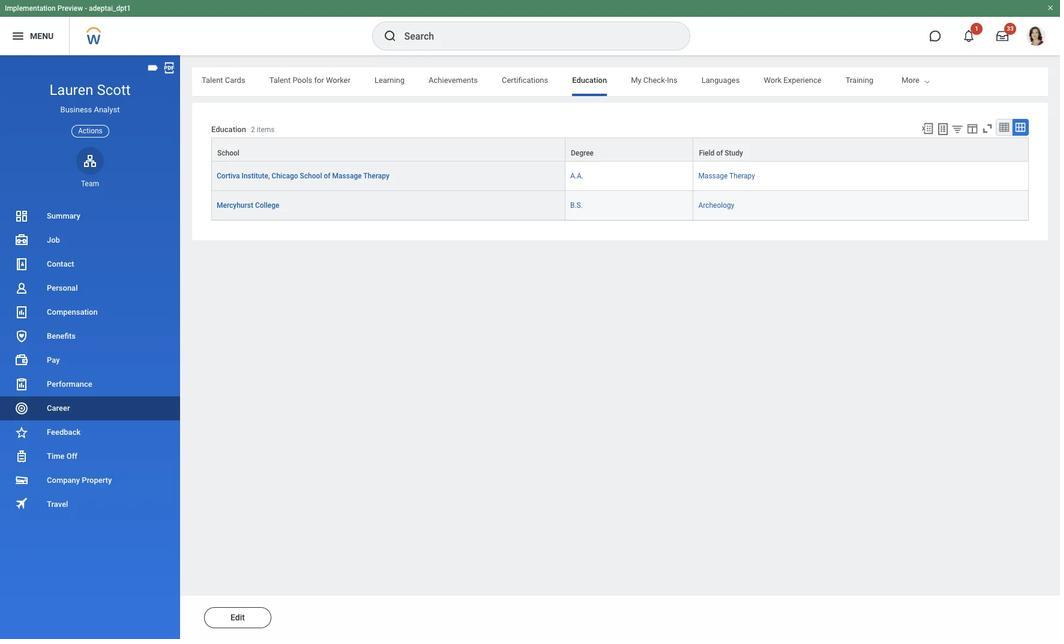 Task type: describe. For each thing, give the bounding box(es) containing it.
languages
[[702, 76, 740, 85]]

company property
[[47, 476, 112, 485]]

benefits link
[[0, 324, 180, 348]]

business
[[60, 105, 92, 114]]

implementation preview -   adeptai_dpt1
[[5, 4, 131, 13]]

feedback
[[47, 428, 81, 437]]

33
[[1007, 25, 1014, 32]]

inbox large image
[[997, 30, 1009, 42]]

implementation
[[5, 4, 56, 13]]

job image
[[14, 233, 29, 247]]

adeptai_dpt1
[[89, 4, 131, 13]]

degree button
[[566, 138, 693, 161]]

menu button
[[0, 17, 69, 55]]

mercyhurst college link
[[217, 199, 280, 210]]

close environment banner image
[[1047, 4, 1055, 11]]

33 button
[[990, 23, 1017, 49]]

massage therapy link
[[699, 169, 756, 180]]

cortiva institute, chicago school of massage therapy link
[[217, 169, 390, 180]]

field
[[699, 149, 715, 157]]

expand table image
[[1015, 121, 1027, 133]]

travel
[[47, 500, 68, 509]]

contact link
[[0, 252, 180, 276]]

table image
[[999, 121, 1011, 133]]

navigation pane region
[[0, 55, 180, 639]]

feedback image
[[14, 425, 29, 440]]

chicago
[[272, 172, 298, 180]]

cards
[[225, 76, 245, 85]]

experience
[[784, 76, 822, 85]]

pay link
[[0, 348, 180, 372]]

1 button
[[956, 23, 983, 49]]

row for learning
[[211, 162, 1029, 191]]

benefits image
[[14, 329, 29, 344]]

education for education 2 items
[[211, 125, 246, 134]]

mercyhurst
[[217, 201, 253, 210]]

massage inside the cortiva institute, chicago school of massage therapy link
[[332, 172, 362, 180]]

lauren scott
[[49, 82, 131, 98]]

talent for talent cards
[[202, 76, 223, 85]]

menu banner
[[0, 0, 1061, 55]]

job link
[[0, 228, 180, 252]]

actions
[[78, 126, 103, 135]]

notifications large image
[[963, 30, 975, 42]]

career link
[[0, 396, 180, 420]]

personal
[[47, 283, 78, 292]]

talent cards
[[202, 76, 245, 85]]

row containing mercyhurst college
[[211, 191, 1029, 220]]

archeology link
[[699, 199, 735, 210]]

business analyst
[[60, 105, 120, 114]]

talent pools for worker
[[269, 76, 351, 85]]

check-
[[644, 76, 667, 85]]

edit
[[231, 613, 245, 622]]

summary
[[47, 211, 80, 220]]

menu
[[30, 31, 54, 41]]

list containing summary
[[0, 204, 180, 517]]

training
[[846, 76, 874, 85]]

worker
[[326, 76, 351, 85]]

select to filter grid data image
[[951, 123, 965, 135]]

team link
[[76, 147, 104, 189]]

archeology
[[699, 201, 735, 210]]

b.s. link
[[571, 199, 583, 210]]

compensation image
[[14, 305, 29, 320]]

export to worksheets image
[[936, 122, 951, 136]]

field of study
[[699, 149, 743, 157]]

edit button
[[204, 607, 271, 628]]

1
[[975, 25, 979, 32]]

lauren
[[49, 82, 93, 98]]

performance image
[[14, 377, 29, 392]]

actions button
[[72, 125, 109, 137]]

preview
[[57, 4, 83, 13]]

talent for talent pools for worker
[[269, 76, 291, 85]]

summary image
[[14, 209, 29, 223]]

view team image
[[83, 154, 97, 168]]

learning
[[375, 76, 405, 85]]

1 therapy from the left
[[364, 172, 390, 180]]

1 vertical spatial of
[[324, 172, 331, 180]]

performance
[[47, 380, 92, 389]]

tab list containing talent cards
[[0, 67, 874, 96]]

analyst
[[94, 105, 120, 114]]

company
[[47, 476, 80, 485]]

travel link
[[0, 492, 180, 517]]

cortiva
[[217, 172, 240, 180]]

more
[[902, 76, 920, 85]]



Task type: locate. For each thing, give the bounding box(es) containing it.
pools
[[293, 76, 312, 85]]

2 talent from the left
[[269, 76, 291, 85]]

b.s.
[[571, 201, 583, 210]]

1 horizontal spatial school
[[300, 172, 322, 180]]

0 horizontal spatial school
[[217, 149, 240, 157]]

company property link
[[0, 468, 180, 492]]

1 row from the top
[[211, 138, 1029, 162]]

1 horizontal spatial of
[[717, 149, 723, 157]]

1 vertical spatial education
[[211, 125, 246, 134]]

2 therapy from the left
[[730, 172, 756, 180]]

2 massage from the left
[[699, 172, 728, 180]]

of
[[717, 149, 723, 157], [324, 172, 331, 180]]

ins
[[667, 76, 678, 85]]

row down a.a.
[[211, 191, 1029, 220]]

compensation
[[47, 307, 98, 317]]

massage inside the "massage therapy" link
[[699, 172, 728, 180]]

a.a.
[[571, 172, 584, 180]]

school
[[217, 149, 240, 157], [300, 172, 322, 180]]

time off image
[[14, 449, 29, 464]]

export to excel image
[[921, 122, 935, 135]]

personal link
[[0, 276, 180, 300]]

talent left cards
[[202, 76, 223, 85]]

0 vertical spatial education
[[572, 76, 607, 85]]

row containing cortiva institute, chicago school of massage therapy
[[211, 162, 1029, 191]]

scott
[[97, 82, 131, 98]]

college
[[255, 201, 280, 210]]

team lauren scott element
[[76, 179, 104, 189]]

toolbar
[[916, 119, 1029, 138]]

justify image
[[11, 29, 25, 43]]

search image
[[383, 29, 397, 43]]

massage therapy
[[699, 172, 756, 180]]

education inside tab list
[[572, 76, 607, 85]]

row down degree popup button
[[211, 162, 1029, 191]]

items
[[257, 126, 275, 134]]

mercyhurst college
[[217, 201, 280, 210]]

time
[[47, 452, 65, 461]]

2
[[251, 126, 255, 134]]

1 horizontal spatial massage
[[699, 172, 728, 180]]

1 horizontal spatial talent
[[269, 76, 291, 85]]

massage
[[332, 172, 362, 180], [699, 172, 728, 180]]

team
[[81, 179, 99, 188]]

therapy down study
[[730, 172, 756, 180]]

job
[[47, 235, 60, 244]]

institute,
[[242, 172, 270, 180]]

benefits
[[47, 332, 76, 341]]

work experience
[[764, 76, 822, 85]]

career
[[47, 404, 70, 413]]

talent left pools
[[269, 76, 291, 85]]

massage down field
[[699, 172, 728, 180]]

fullscreen image
[[981, 122, 995, 135]]

1 talent from the left
[[202, 76, 223, 85]]

Search Workday  search field
[[405, 23, 665, 49]]

tab list
[[0, 67, 874, 96]]

therapy down school popup button
[[364, 172, 390, 180]]

0 vertical spatial school
[[217, 149, 240, 157]]

work
[[764, 76, 782, 85]]

study
[[725, 149, 743, 157]]

talent
[[202, 76, 223, 85], [269, 76, 291, 85]]

performance link
[[0, 372, 180, 396]]

school inside popup button
[[217, 149, 240, 157]]

0 horizontal spatial therapy
[[364, 172, 390, 180]]

school right chicago
[[300, 172, 322, 180]]

of right field
[[717, 149, 723, 157]]

school button
[[212, 138, 565, 161]]

compensation link
[[0, 300, 180, 324]]

school up cortiva on the left of the page
[[217, 149, 240, 157]]

time off link
[[0, 444, 180, 468]]

company property image
[[14, 473, 29, 488]]

tag image
[[147, 61, 160, 74]]

therapy
[[364, 172, 390, 180], [730, 172, 756, 180]]

education for education
[[572, 76, 607, 85]]

row containing school
[[211, 138, 1029, 162]]

of right chicago
[[324, 172, 331, 180]]

contact
[[47, 259, 74, 268]]

travel image
[[14, 496, 29, 511]]

time off
[[47, 452, 77, 461]]

feedback link
[[0, 420, 180, 444]]

off
[[67, 452, 77, 461]]

1 horizontal spatial education
[[572, 76, 607, 85]]

summary link
[[0, 204, 180, 228]]

click to view/edit grid preferences image
[[966, 122, 980, 135]]

1 horizontal spatial therapy
[[730, 172, 756, 180]]

-
[[85, 4, 87, 13]]

profile logan mcneil image
[[1027, 26, 1046, 48]]

my check-ins
[[631, 76, 678, 85]]

career image
[[14, 401, 29, 416]]

row
[[211, 138, 1029, 162], [211, 162, 1029, 191], [211, 191, 1029, 220]]

0 horizontal spatial of
[[324, 172, 331, 180]]

pay
[[47, 356, 60, 365]]

0 horizontal spatial education
[[211, 125, 246, 134]]

0 vertical spatial of
[[717, 149, 723, 157]]

2 row from the top
[[211, 162, 1029, 191]]

certifications
[[502, 76, 548, 85]]

degree
[[571, 149, 594, 157]]

of inside "popup button"
[[717, 149, 723, 157]]

0 horizontal spatial massage
[[332, 172, 362, 180]]

education
[[572, 76, 607, 85], [211, 125, 246, 134]]

list
[[0, 204, 180, 517]]

1 massage from the left
[[332, 172, 362, 180]]

contact image
[[14, 257, 29, 271]]

pay image
[[14, 353, 29, 368]]

education 2 items
[[211, 125, 275, 134]]

field of study button
[[694, 138, 1029, 161]]

education left my
[[572, 76, 607, 85]]

achievements
[[429, 76, 478, 85]]

property
[[82, 476, 112, 485]]

for
[[314, 76, 324, 85]]

3 row from the top
[[211, 191, 1029, 220]]

a.a. link
[[571, 169, 584, 180]]

0 horizontal spatial talent
[[202, 76, 223, 85]]

row for lauren scott
[[211, 138, 1029, 162]]

view printable version (pdf) image
[[163, 61, 176, 74]]

massage down school popup button
[[332, 172, 362, 180]]

education left 2
[[211, 125, 246, 134]]

my
[[631, 76, 642, 85]]

cortiva institute, chicago school of massage therapy
[[217, 172, 390, 180]]

row up a.a. 'link'
[[211, 138, 1029, 162]]

1 vertical spatial school
[[300, 172, 322, 180]]

personal image
[[14, 281, 29, 295]]



Task type: vqa. For each thing, say whether or not it's contained in the screenshot.
0 related to Do Not Track element associated with 01/17/2023 07:14:21 PM
no



